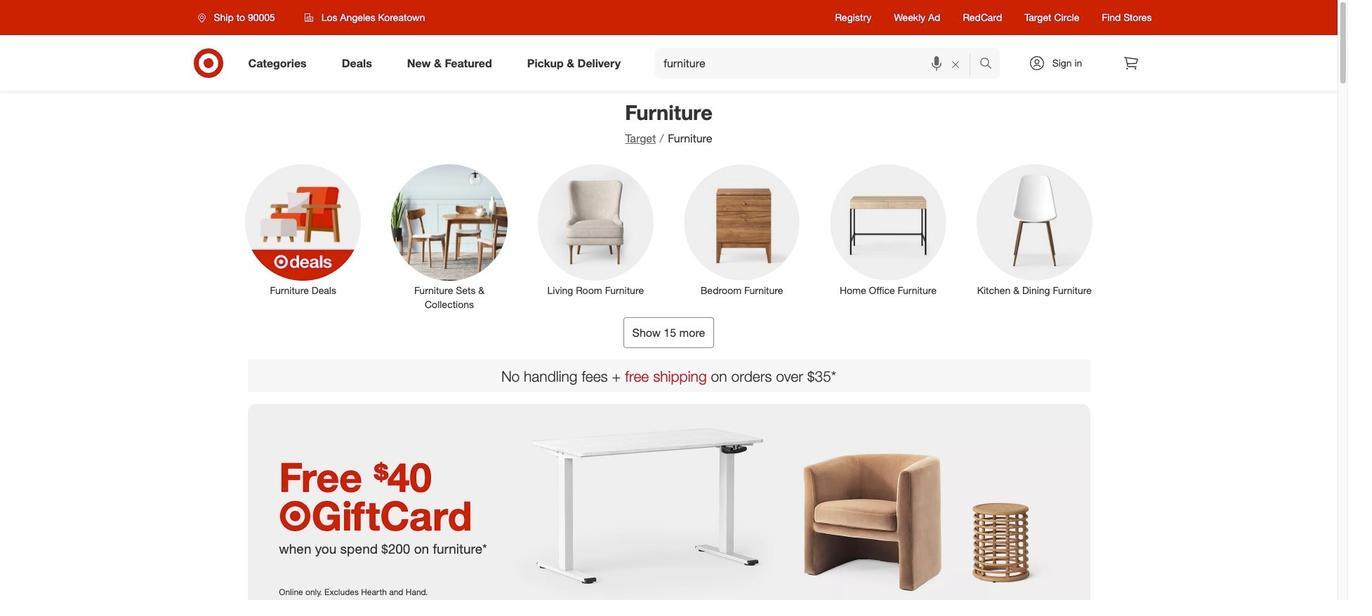 Task type: locate. For each thing, give the bounding box(es) containing it.
What can we help you find? suggestions appear below search field
[[656, 48, 983, 79]]



Task type: vqa. For each thing, say whether or not it's contained in the screenshot.
What can we help you find? suggestions appear below search box
yes



